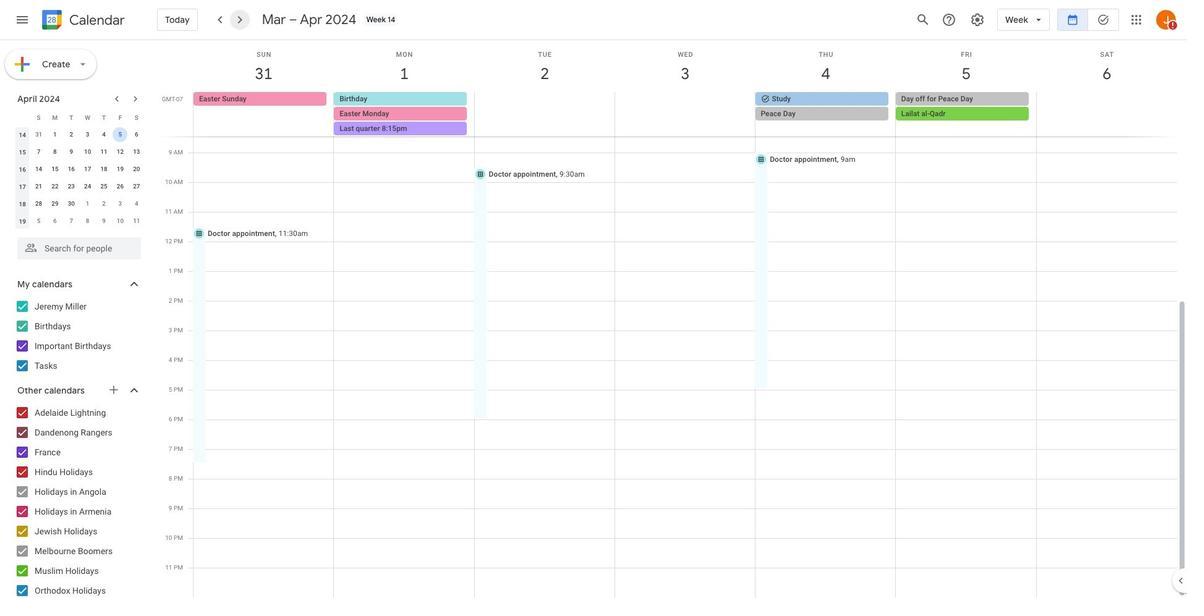 Task type: vqa. For each thing, say whether or not it's contained in the screenshot.
23 'ELEMENT'
yes



Task type: locate. For each thing, give the bounding box(es) containing it.
row group
[[14, 126, 145, 230]]

24 element
[[80, 179, 95, 194]]

may 2 element
[[97, 197, 111, 211]]

17 element
[[80, 162, 95, 177]]

22 element
[[48, 179, 62, 194]]

grid
[[158, 40, 1187, 599]]

may 9 element
[[97, 214, 111, 229]]

13 element
[[129, 145, 144, 160]]

20 element
[[129, 162, 144, 177]]

row group inside april 2024 grid
[[14, 126, 145, 230]]

6 element
[[129, 127, 144, 142]]

may 3 element
[[113, 197, 128, 211]]

29 element
[[48, 197, 62, 211]]

may 10 element
[[113, 214, 128, 229]]

may 4 element
[[129, 197, 144, 211]]

18 element
[[97, 162, 111, 177]]

may 7 element
[[64, 214, 79, 229]]

april 2024 grid
[[12, 109, 145, 230]]

cell
[[334, 92, 475, 137], [474, 92, 615, 137], [615, 92, 755, 137], [755, 92, 896, 137], [896, 92, 1036, 137], [1036, 92, 1177, 137], [112, 126, 128, 143]]

column header
[[14, 109, 31, 126]]

15 element
[[48, 162, 62, 177]]

may 6 element
[[48, 214, 62, 229]]

main drawer image
[[15, 12, 30, 27]]

calendar element
[[40, 7, 125, 35]]

26 element
[[113, 179, 128, 194]]

23 element
[[64, 179, 79, 194]]

25 element
[[97, 179, 111, 194]]

row
[[188, 92, 1187, 137], [14, 109, 145, 126], [14, 126, 145, 143], [14, 143, 145, 161], [14, 161, 145, 178], [14, 178, 145, 195], [14, 195, 145, 213], [14, 213, 145, 230]]

11 element
[[97, 145, 111, 160]]

heading
[[67, 13, 125, 28]]

14 element
[[31, 162, 46, 177]]

may 8 element
[[80, 214, 95, 229]]

3 element
[[80, 127, 95, 142]]

8 element
[[48, 145, 62, 160]]

may 1 element
[[80, 197, 95, 211]]

None search field
[[0, 233, 153, 260]]

heading inside calendar element
[[67, 13, 125, 28]]



Task type: describe. For each thing, give the bounding box(es) containing it.
may 5 element
[[31, 214, 46, 229]]

5 element
[[113, 127, 128, 142]]

16 element
[[64, 162, 79, 177]]

my calendars list
[[2, 297, 153, 376]]

may 11 element
[[129, 214, 144, 229]]

other calendars list
[[2, 403, 153, 599]]

7 element
[[31, 145, 46, 160]]

add other calendars image
[[108, 384, 120, 396]]

19 element
[[113, 162, 128, 177]]

settings menu image
[[970, 12, 985, 27]]

9 element
[[64, 145, 79, 160]]

2 element
[[64, 127, 79, 142]]

10 element
[[80, 145, 95, 160]]

27 element
[[129, 179, 144, 194]]

column header inside april 2024 grid
[[14, 109, 31, 126]]

4 element
[[97, 127, 111, 142]]

Search for people text field
[[25, 237, 134, 260]]

march 31 element
[[31, 127, 46, 142]]

28 element
[[31, 197, 46, 211]]

1 element
[[48, 127, 62, 142]]

cell inside april 2024 grid
[[112, 126, 128, 143]]

12 element
[[113, 145, 128, 160]]

21 element
[[31, 179, 46, 194]]

30 element
[[64, 197, 79, 211]]



